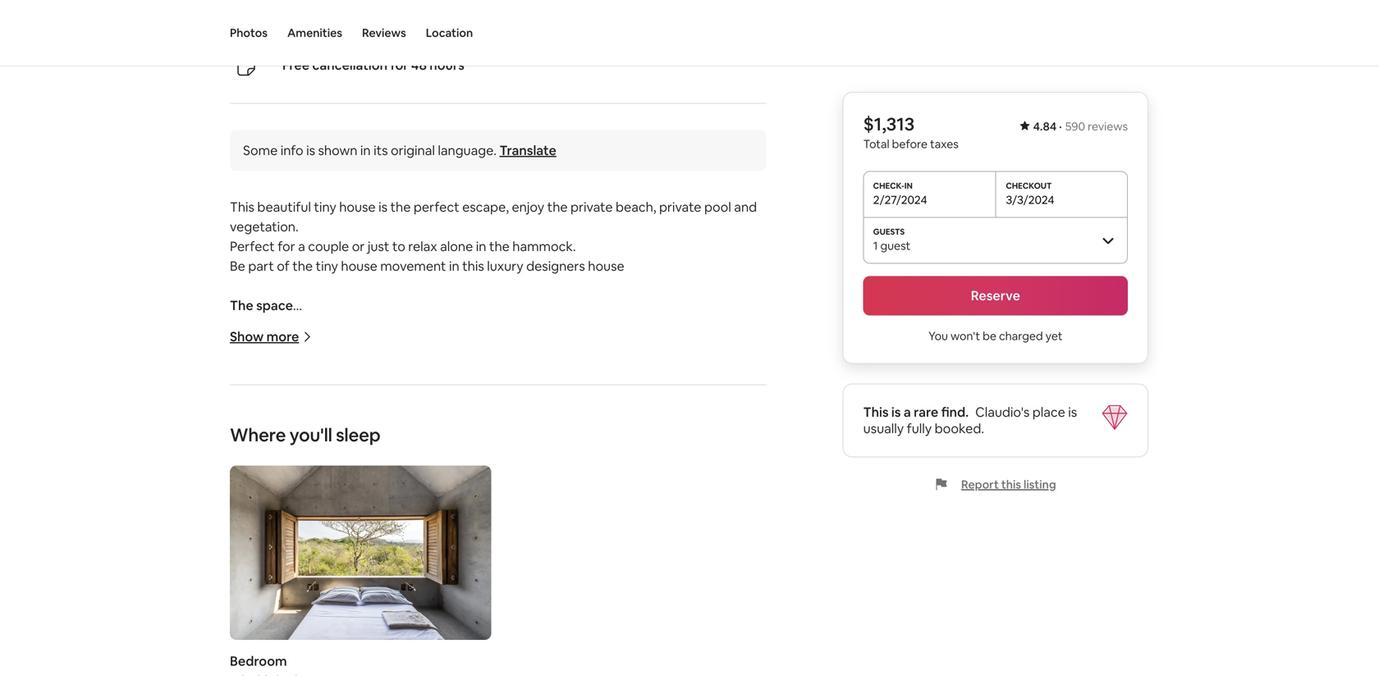 Task type: describe. For each thing, give the bounding box(es) containing it.
this for this beautiful tiny house is the perfect escape, enjoy the private beach, private pool and vegetation. perfect for a couple or just to relax alone in the hammock. be part of the tiny house movement in this luxury designers house
[[230, 199, 254, 215]]

of inside inspired by henry david thoreau's "walden", casa tiny is a place to escape from society, enjoy a simple life for a couple of days, a week or a month in this minimal, low-impact, isolated abode.
[[413, 337, 426, 353]]

the left city.
[[575, 455, 595, 472]]

2 horizontal spatial this
[[1002, 477, 1021, 492]]

area
[[312, 396, 338, 413]]

use
[[479, 396, 500, 413]]

designers
[[526, 258, 585, 275]]

days,
[[428, 337, 459, 353]]

a right show
[[265, 337, 272, 353]]

couple inside inspired by henry david thoreau's "walden", casa tiny is a place to escape from society, enjoy a simple life for a couple of days, a week or a month in this minimal, low-impact, isolated abode.
[[369, 337, 410, 353]]

hours
[[430, 57, 465, 73]]

the big table area is perfect for hangout, use the hammock while you enjoy the perfect book.
[[230, 396, 756, 432]]

the for the big table area is perfect for hangout, use the hammock while you enjoy the perfect book.
[[230, 396, 253, 413]]

while
[[589, 396, 621, 413]]

month
[[533, 337, 573, 353]]

house,
[[363, 514, 402, 531]]

2/27/2024
[[873, 193, 928, 207]]

inspired by henry david thoreau's "walden", casa tiny is a place to escape from society, enjoy a simple life for a couple of days, a week or a month in this minimal, low-impact, isolated abode.
[[230, 317, 760, 373]]

minimal,
[[614, 337, 664, 353]]

the left city
[[574, 593, 594, 610]]

scape for great
[[503, 593, 539, 610]]

you for you can access all the house, enjoy the pool, the living room, the beautiful hamaca. walk to the beach through the garden. make a pizza in our brick oven.
[[230, 514, 252, 531]]

reserve button
[[864, 276, 1128, 316]]

you won't be charged yet
[[929, 329, 1063, 344]]

a down casa
[[523, 337, 530, 353]]

is inside inspired by henry david thoreau's "walden", casa tiny is a place to escape from society, enjoy a simple life for a couple of days, a week or a month in this minimal, low-impact, isolated abode.
[[559, 317, 568, 334]]

you
[[623, 396, 645, 413]]

the right room,
[[592, 514, 613, 531]]

claudio's
[[976, 404, 1030, 421]]

can
[[255, 514, 277, 531]]

total
[[864, 137, 890, 151]]

couple inside this beautiful tiny house is the perfect escape, enjoy the private beach, private pool and vegetation. perfect for a couple or just to relax alone in the hammock. be part of the tiny house movement in this luxury designers house
[[308, 238, 349, 255]]

all
[[324, 514, 337, 531]]

pool
[[704, 199, 731, 215]]

vegetation.
[[230, 218, 299, 235]]

1 guest button
[[864, 217, 1128, 263]]

info
[[281, 142, 303, 159]]

2 horizontal spatial perfect
[[707, 396, 753, 413]]

oven. inside the private beach will make your stay a great scape from the city noise and crowds. try the pizza oven.
[[287, 612, 320, 629]]

the right all
[[340, 514, 360, 531]]

where you'll sleep
[[230, 424, 380, 447]]

make
[[433, 534, 466, 550]]

guest
[[881, 239, 911, 253]]

table
[[278, 396, 309, 413]]

beach inside you can access all the house, enjoy the pool, the living room, the beautiful hamaca. walk to the beach through the garden. make a pizza in our brick oven.
[[269, 534, 307, 550]]

the right part
[[292, 258, 313, 275]]

find.
[[941, 404, 969, 421]]

a left the remote
[[395, 455, 402, 472]]

photos
[[230, 25, 268, 40]]

thoreau's
[[376, 317, 434, 334]]

1 horizontal spatial private
[[571, 199, 613, 215]]

1
[[873, 239, 878, 253]]

free cancellation for 48 hours
[[282, 57, 465, 73]]

low-
[[667, 337, 693, 353]]

place inside claudio's place is usually fully booked.
[[1033, 404, 1066, 421]]

impact,
[[693, 337, 739, 353]]

this is a rare find.
[[864, 404, 969, 421]]

casa
[[499, 317, 528, 334]]

"walden",
[[437, 317, 496, 334]]

for right ideal
[[262, 455, 279, 472]]

before
[[892, 137, 928, 151]]

perfect
[[230, 238, 275, 255]]

translate button
[[500, 142, 557, 159]]

house up just
[[339, 199, 376, 215]]

a inside the private beach will make your stay a great scape from the city noise and crowds. try the pizza oven.
[[457, 593, 464, 610]]

this beautiful tiny house is the perfect escape, enjoy the private beach, private pool and vegetation. perfect for a couple or just to relax alone in the hammock. be part of the tiny house movement in this luxury designers house
[[230, 199, 760, 275]]

just
[[368, 238, 389, 255]]

bedroom button
[[230, 466, 492, 677]]

a up month at left
[[571, 317, 578, 334]]

48
[[411, 57, 427, 73]]

the down house,
[[361, 534, 381, 550]]

or inside inspired by henry david thoreau's "walden", casa tiny is a place to escape from society, enjoy a simple life for a couple of days, a week or a month in this minimal, low-impact, isolated abode.
[[508, 337, 520, 353]]

0 horizontal spatial place
[[452, 455, 485, 472]]

this inside this beautiful tiny house is the perfect escape, enjoy the private beach, private pool and vegetation. perfect for a couple or just to relax alone in the hammock. be part of the tiny house movement in this luxury designers house
[[462, 258, 484, 275]]

walk
[[726, 514, 756, 531]]

to inside inspired by henry david thoreau's "walden", casa tiny is a place to escape from society, enjoy a simple life for a couple of days, a week or a month in this minimal, low-impact, isolated abode.
[[616, 317, 629, 334]]

report
[[962, 477, 999, 492]]

big
[[256, 396, 275, 413]]

more
[[267, 328, 299, 345]]

report this listing button
[[935, 477, 1056, 492]]

beautiful inside you can access all the house, enjoy the pool, the living room, the beautiful hamaca. walk to the beach through the garden. make a pizza in our brick oven.
[[616, 514, 669, 531]]

or inside this beautiful tiny house is the perfect escape, enjoy the private beach, private pool and vegetation. perfect for a couple or just to relax alone in the hammock. be part of the tiny house movement in this luxury designers house
[[352, 238, 365, 255]]

to inside you can access all the house, enjoy the pool, the living room, the beautiful hamaca. walk to the beach through the garden. make a pizza in our brick oven.
[[230, 534, 243, 550]]

this for this is a rare find.
[[864, 404, 889, 421]]

location
[[426, 25, 473, 40]]

movement
[[380, 258, 446, 275]]

the space
[[230, 297, 293, 314]]

luxury
[[487, 258, 524, 275]]

report this listing
[[962, 477, 1056, 492]]

photos button
[[230, 0, 268, 66]]

a down david
[[359, 337, 366, 353]]

through
[[310, 534, 358, 550]]

access
[[280, 514, 321, 531]]

perfect inside this beautiful tiny house is the perfect escape, enjoy the private beach, private pool and vegetation. perfect for a couple or just to relax alone in the hammock. be part of the tiny house movement in this luxury designers house
[[414, 199, 459, 215]]

city.
[[598, 455, 623, 472]]

pizza
[[253, 612, 284, 629]]

abode.
[[280, 356, 322, 373]]

looking
[[327, 455, 371, 472]]

in inside inspired by henry david thoreau's "walden", casa tiny is a place to escape from society, enjoy a simple life for a couple of days, a week or a month in this minimal, low-impact, isolated abode.
[[576, 337, 586, 353]]

and for noise
[[657, 593, 680, 610]]

remote
[[405, 455, 449, 472]]

noise
[[622, 593, 654, 610]]

remodelista,
[[282, 22, 351, 36]]

hangout,
[[422, 396, 476, 413]]

for inside this beautiful tiny house is the perfect escape, enjoy the private beach, private pool and vegetation. perfect for a couple or just to relax alone in the hammock. be part of the tiny house movement in this luxury designers house
[[278, 238, 295, 255]]

enjoy inside inspired by henry david thoreau's "walden", casa tiny is a place to escape from society, enjoy a simple life for a couple of days, a week or a month in this minimal, low-impact, isolated abode.
[[230, 337, 263, 353]]

to inside this beautiful tiny house is the perfect escape, enjoy the private beach, private pool and vegetation. perfect for a couple or just to relax alone in the hammock. be part of the tiny house movement in this luxury designers house
[[392, 238, 405, 255]]

a inside this beautiful tiny house is the perfect escape, enjoy the private beach, private pool and vegetation. perfect for a couple or just to relax alone in the hammock. be part of the tiny house movement in this luxury designers house
[[298, 238, 305, 255]]

hammock
[[526, 396, 586, 413]]

the down can
[[246, 534, 266, 550]]

a inside you can access all the house, enjoy the pool, the living room, the beautiful hamaca. walk to the beach through the garden. make a pizza in our brick oven.
[[468, 534, 475, 550]]

4.84
[[1033, 119, 1057, 134]]

oven. inside you can access all the house, enjoy the pool, the living room, the beautiful hamaca. walk to the beach through the garden. make a pizza in our brick oven.
[[581, 534, 614, 550]]

2017
[[388, 22, 413, 36]]

the private beach will make your stay a great scape from the city noise and crowds. try the pizza oven.
[[230, 593, 755, 629]]

amenities
[[287, 25, 342, 40]]

usually
[[864, 420, 904, 437]]

you can access all the house, enjoy the pool, the living room, the beautiful hamaca. walk to the beach through the garden. make a pizza in our brick oven.
[[230, 514, 759, 550]]

relax
[[408, 238, 437, 255]]

beach,
[[616, 199, 656, 215]]

enjoy inside this beautiful tiny house is the perfect escape, enjoy the private beach, private pool and vegetation. perfect for a couple or just to relax alone in the hammock. be part of the tiny house movement in this luxury designers house
[[512, 199, 545, 215]]

simple
[[275, 337, 315, 353]]

living
[[520, 514, 551, 531]]

for right looking
[[374, 455, 392, 472]]

to down the big table area is perfect for hangout, use the hammock while you enjoy the perfect book.
[[488, 455, 501, 472]]

from for city.
[[543, 455, 572, 472]]



Task type: locate. For each thing, give the bounding box(es) containing it.
to right just
[[392, 238, 405, 255]]

space
[[256, 297, 293, 314]]

or down casa
[[508, 337, 520, 353]]

tiny down shown at the top left of page
[[314, 199, 336, 215]]

to up minimal,
[[616, 317, 629, 334]]

from left city
[[542, 593, 571, 610]]

0 vertical spatial from
[[679, 317, 708, 334]]

3/3/2024
[[1006, 193, 1055, 207]]

of down thoreau's
[[413, 337, 426, 353]]

claudio's place is usually fully booked.
[[864, 404, 1077, 437]]

in right month at left
[[576, 337, 586, 353]]

the up luxury
[[489, 238, 510, 255]]

taxes
[[930, 137, 959, 151]]

make
[[363, 593, 397, 610]]

0 vertical spatial scape
[[504, 455, 540, 472]]

perfect up relax
[[414, 199, 459, 215]]

inspired
[[230, 317, 278, 334]]

private left pool at the top of the page
[[659, 199, 702, 215]]

in left our
[[512, 534, 522, 550]]

be
[[230, 258, 245, 275]]

0 vertical spatial you
[[929, 329, 948, 344]]

1 vertical spatial this
[[589, 337, 611, 353]]

hamaca.
[[672, 514, 723, 531]]

0 horizontal spatial beautiful
[[257, 199, 311, 215]]

and right pool at the top of the page
[[734, 199, 757, 215]]

beach down access
[[269, 534, 307, 550]]

couple left just
[[308, 238, 349, 255]]

reviews button
[[362, 0, 406, 66]]

from up low-
[[679, 317, 708, 334]]

590
[[1066, 119, 1085, 134]]

the right use
[[503, 396, 523, 413]]

in down alone at the left top of the page
[[449, 258, 460, 275]]

the up relax
[[390, 199, 411, 215]]

1 horizontal spatial place
[[581, 317, 614, 334]]

0 horizontal spatial oven.
[[287, 612, 320, 629]]

1 vertical spatial this
[[864, 404, 889, 421]]

2 vertical spatial from
[[542, 593, 571, 610]]

the up bedroom at left
[[230, 593, 253, 610]]

scape for to
[[504, 455, 540, 472]]

scape right great
[[503, 593, 539, 610]]

3 the from the top
[[230, 593, 253, 610]]

or
[[352, 238, 365, 255], [508, 337, 520, 353]]

for inside the big table area is perfect for hangout, use the hammock while you enjoy the perfect book.
[[401, 396, 419, 413]]

and inside this beautiful tiny house is the perfect escape, enjoy the private beach, private pool and vegetation. perfect for a couple or just to relax alone in the hammock. be part of the tiny house movement in this luxury designers house
[[734, 199, 757, 215]]

0 horizontal spatial this
[[462, 258, 484, 275]]

in left its
[[360, 142, 371, 159]]

beautiful left hamaca. at bottom
[[616, 514, 669, 531]]

is up just
[[379, 199, 388, 215]]

0 vertical spatial the
[[230, 297, 253, 314]]

from left city.
[[543, 455, 572, 472]]

where
[[230, 424, 286, 447]]

show more
[[230, 328, 299, 345]]

in inside you can access all the house, enjoy the pool, the living room, the beautiful hamaca. walk to the beach through the garden. make a pizza in our brick oven.
[[512, 534, 522, 550]]

·
[[1059, 119, 1062, 134]]

city
[[597, 593, 619, 610]]

the
[[390, 199, 411, 215], [547, 199, 568, 215], [489, 238, 510, 255], [292, 258, 313, 275], [503, 396, 523, 413], [684, 396, 704, 413], [575, 455, 595, 472], [340, 514, 360, 531], [441, 514, 461, 531], [497, 514, 517, 531], [592, 514, 613, 531], [246, 534, 266, 550], [361, 534, 381, 550], [574, 593, 594, 610], [230, 612, 250, 629]]

1 horizontal spatial of
[[413, 337, 426, 353]]

1 vertical spatial couple
[[369, 337, 410, 353]]

is right claudio's
[[1068, 404, 1077, 421]]

enjoy right the you
[[648, 396, 681, 413]]

0 vertical spatial beautiful
[[257, 199, 311, 215]]

oven. down room,
[[581, 534, 614, 550]]

is inside this beautiful tiny house is the perfect escape, enjoy the private beach, private pool and vegetation. perfect for a couple or just to relax alone in the hammock. be part of the tiny house movement in this luxury designers house
[[379, 199, 388, 215]]

a left rare
[[904, 404, 911, 421]]

and inside the private beach will make your stay a great scape from the city noise and crowds. try the pizza oven.
[[657, 593, 680, 610]]

the inside the big table area is perfect for hangout, use the hammock while you enjoy the perfect book.
[[230, 396, 253, 413]]

couple down thoreau's
[[369, 337, 410, 353]]

is right info on the top
[[306, 142, 315, 159]]

0 horizontal spatial you
[[230, 514, 252, 531]]

0 vertical spatial of
[[277, 258, 290, 275]]

this
[[230, 199, 254, 215], [864, 404, 889, 421]]

won't
[[951, 329, 980, 344]]

booked.
[[935, 420, 985, 437]]

the up inspired
[[230, 297, 253, 314]]

fully
[[907, 420, 932, 437]]

place right tiny
[[581, 317, 614, 334]]

this left minimal,
[[589, 337, 611, 353]]

private left 'beach,'
[[571, 199, 613, 215]]

you for you won't be charged yet
[[929, 329, 948, 344]]

some
[[243, 142, 278, 159]]

1 horizontal spatial this
[[864, 404, 889, 421]]

scape inside the private beach will make your stay a great scape from the city noise and crowds. try the pizza oven.
[[503, 593, 539, 610]]

2 horizontal spatial private
[[659, 199, 702, 215]]

$1,313 total before taxes
[[864, 112, 959, 151]]

0 horizontal spatial and
[[657, 593, 680, 610]]

enjoy right escape,
[[512, 199, 545, 215]]

2 vertical spatial this
[[1002, 477, 1021, 492]]

enjoy up the isolated
[[230, 337, 263, 353]]

tiny up henry
[[316, 258, 338, 275]]

a right "stay"
[[457, 593, 464, 610]]

this
[[462, 258, 484, 275], [589, 337, 611, 353], [1002, 477, 1021, 492]]

1 vertical spatial of
[[413, 337, 426, 353]]

henry
[[299, 317, 335, 334]]

beautiful
[[257, 199, 311, 215], [616, 514, 669, 531]]

hammock.
[[513, 238, 576, 255]]

this left listing
[[1002, 477, 1021, 492]]

1 horizontal spatial you
[[929, 329, 948, 344]]

from for city
[[542, 593, 571, 610]]

for right life
[[339, 337, 356, 353]]

this up vegetation.
[[230, 199, 254, 215]]

1 vertical spatial beach
[[301, 593, 339, 610]]

0 horizontal spatial perfect
[[353, 396, 399, 413]]

1 vertical spatial scape
[[503, 593, 539, 610]]

0 vertical spatial or
[[352, 238, 365, 255]]

the up "book."
[[230, 396, 253, 413]]

1 the from the top
[[230, 297, 253, 314]]

of
[[277, 258, 290, 275], [413, 337, 426, 353]]

2 vertical spatial the
[[230, 593, 253, 610]]

a down "walden", in the top of the page
[[462, 337, 469, 353]]

is left fully
[[892, 404, 901, 421]]

perfect up "sleep"
[[353, 396, 399, 413]]

shown
[[318, 142, 358, 159]]

show more button
[[230, 328, 312, 345]]

by
[[281, 317, 296, 334]]

is right tiny
[[559, 317, 568, 334]]

charged
[[999, 329, 1043, 344]]

for inside inspired by henry david thoreau's "walden", casa tiny is a place to escape from society, enjoy a simple life for a couple of days, a week or a month in this minimal, low-impact, isolated abode.
[[339, 337, 356, 353]]

1 vertical spatial beautiful
[[616, 514, 669, 531]]

for down vegetation.
[[278, 238, 295, 255]]

place inside inspired by henry david thoreau's "walden", casa tiny is a place to escape from society, enjoy a simple life for a couple of days, a week or a month in this minimal, low-impact, isolated abode.
[[581, 317, 614, 334]]

beach inside the private beach will make your stay a great scape from the city noise and crowds. try the pizza oven.
[[301, 593, 339, 610]]

your
[[400, 593, 426, 610]]

be
[[983, 329, 997, 344]]

private up pizza on the bottom of page
[[256, 593, 298, 610]]

0 vertical spatial couple
[[308, 238, 349, 255]]

1 horizontal spatial couple
[[369, 337, 410, 353]]

or left just
[[352, 238, 365, 255]]

enjoy up garden.
[[405, 514, 438, 531]]

pool,
[[464, 514, 494, 531]]

language.
[[438, 142, 497, 159]]

private inside the private beach will make your stay a great scape from the city noise and crowds. try the pizza oven.
[[256, 593, 298, 610]]

0 vertical spatial oven.
[[581, 534, 614, 550]]

scape
[[504, 455, 540, 472], [503, 593, 539, 610]]

a
[[298, 238, 305, 255], [571, 317, 578, 334], [265, 337, 272, 353], [359, 337, 366, 353], [462, 337, 469, 353], [523, 337, 530, 353], [904, 404, 911, 421], [395, 455, 402, 472], [468, 534, 475, 550], [457, 593, 464, 610]]

1 vertical spatial oven.
[[287, 612, 320, 629]]

0 vertical spatial and
[[734, 199, 757, 215]]

4.84 · 590 reviews
[[1033, 119, 1128, 134]]

the left pizza on the bottom of page
[[230, 612, 250, 629]]

0 vertical spatial beach
[[269, 534, 307, 550]]

1 horizontal spatial or
[[508, 337, 520, 353]]

of right part
[[277, 258, 290, 275]]

pizza
[[478, 534, 509, 550]]

beach
[[269, 534, 307, 550], [301, 593, 339, 610]]

reserve
[[971, 287, 1021, 304]]

you left won't
[[929, 329, 948, 344]]

1 vertical spatial or
[[508, 337, 520, 353]]

2 the from the top
[[230, 396, 253, 413]]

beach left will
[[301, 593, 339, 610]]

1 horizontal spatial beautiful
[[616, 514, 669, 531]]

1 vertical spatial from
[[543, 455, 572, 472]]

and for pool
[[734, 199, 757, 215]]

the up hammock.
[[547, 199, 568, 215]]

our
[[525, 534, 545, 550]]

for left hangout,
[[401, 396, 419, 413]]

cancellation
[[312, 57, 388, 73]]

2 horizontal spatial place
[[1033, 404, 1066, 421]]

0 vertical spatial tiny
[[314, 199, 336, 215]]

the right the you
[[684, 396, 704, 413]]

0 horizontal spatial this
[[230, 199, 254, 215]]

the inside the private beach will make your stay a great scape from the city noise and crowds. try the pizza oven.
[[230, 593, 253, 610]]

1 guest
[[873, 239, 911, 253]]

you inside you can access all the house, enjoy the pool, the living room, the beautiful hamaca. walk to the beach through the garden. make a pizza in our brick oven.
[[230, 514, 252, 531]]

$1,313
[[864, 112, 915, 136]]

this inside inspired by henry david thoreau's "walden", casa tiny is a place to escape from society, enjoy a simple life for a couple of days, a week or a month in this minimal, low-impact, isolated abode.
[[589, 337, 611, 353]]

show
[[230, 328, 264, 345]]

you left can
[[230, 514, 252, 531]]

enjoy
[[512, 199, 545, 215], [230, 337, 263, 353], [648, 396, 681, 413], [405, 514, 438, 531]]

for left 48
[[390, 57, 409, 73]]

place right the remote
[[452, 455, 485, 472]]

1 horizontal spatial and
[[734, 199, 757, 215]]

from inside the private beach will make your stay a great scape from the city noise and crowds. try the pizza oven.
[[542, 593, 571, 610]]

1 vertical spatial you
[[230, 514, 252, 531]]

1 vertical spatial place
[[1033, 404, 1066, 421]]

0 horizontal spatial or
[[352, 238, 365, 255]]

the
[[230, 297, 253, 314], [230, 396, 253, 413], [230, 593, 253, 610]]

enjoy inside you can access all the house, enjoy the pool, the living room, the beautiful hamaca. walk to the beach through the garden. make a pizza in our brick oven.
[[405, 514, 438, 531]]

brick
[[548, 534, 578, 550]]

and right "noise"
[[657, 593, 680, 610]]

listing
[[1024, 477, 1056, 492]]

try
[[733, 593, 752, 610]]

translate
[[500, 142, 557, 159]]

a down pool,
[[468, 534, 475, 550]]

place right claudio's
[[1033, 404, 1066, 421]]

this down alone at the left top of the page
[[462, 258, 484, 275]]

1 vertical spatial and
[[657, 593, 680, 610]]

1 horizontal spatial perfect
[[414, 199, 459, 215]]

is right area
[[341, 396, 350, 413]]

where you'll sleep region
[[223, 424, 773, 677]]

0 vertical spatial place
[[581, 317, 614, 334]]

is inside the big table area is perfect for hangout, use the hammock while you enjoy the perfect book.
[[341, 396, 350, 413]]

the for the space
[[230, 297, 253, 314]]

remodelista, march 2017
[[282, 22, 413, 36]]

0 horizontal spatial private
[[256, 593, 298, 610]]

1 horizontal spatial this
[[589, 337, 611, 353]]

life
[[318, 337, 336, 353]]

to down ideal
[[230, 534, 243, 550]]

0 vertical spatial this
[[462, 258, 484, 275]]

society,
[[711, 317, 757, 334]]

the up pizza
[[497, 514, 517, 531]]

ideal
[[230, 455, 259, 472]]

1 vertical spatial the
[[230, 396, 253, 413]]

0 horizontal spatial of
[[277, 258, 290, 275]]

in right alone at the left top of the page
[[476, 238, 486, 255]]

0 horizontal spatial couple
[[308, 238, 349, 255]]

the for the private beach will make your stay a great scape from the city noise and crowds. try the pizza oven.
[[230, 593, 253, 610]]

escape
[[632, 317, 676, 334]]

original
[[391, 142, 435, 159]]

from
[[679, 317, 708, 334], [543, 455, 572, 472], [542, 593, 571, 610]]

2 vertical spatial place
[[452, 455, 485, 472]]

scape down the big table area is perfect for hangout, use the hammock while you enjoy the perfect book.
[[504, 455, 540, 472]]

perfect down impact,
[[707, 396, 753, 413]]

oven. right pizza on the bottom of page
[[287, 612, 320, 629]]

house right designers
[[588, 258, 625, 275]]

location button
[[426, 0, 473, 66]]

march
[[353, 22, 386, 36]]

sleep
[[336, 424, 380, 447]]

and
[[734, 199, 757, 215], [657, 593, 680, 610]]

of inside this beautiful tiny house is the perfect escape, enjoy the private beach, private pool and vegetation. perfect for a couple or just to relax alone in the hammock. be part of the tiny house movement in this luxury designers house
[[277, 258, 290, 275]]

tiny
[[531, 317, 556, 334]]

enjoy inside the big table area is perfect for hangout, use the hammock while you enjoy the perfect book.
[[648, 396, 681, 413]]

to
[[392, 238, 405, 255], [616, 317, 629, 334], [488, 455, 501, 472], [230, 534, 243, 550]]

room with a view image
[[230, 466, 492, 640], [230, 466, 492, 640]]

from inside inspired by henry david thoreau's "walden", casa tiny is a place to escape from society, enjoy a simple life for a couple of days, a week or a month in this minimal, low-impact, isolated abode.
[[679, 317, 708, 334]]

david
[[338, 317, 373, 334]]

is inside claudio's place is usually fully booked.
[[1068, 404, 1077, 421]]

the up "make" on the bottom of the page
[[441, 514, 461, 531]]

1 vertical spatial tiny
[[316, 258, 338, 275]]

beautiful inside this beautiful tiny house is the perfect escape, enjoy the private beach, private pool and vegetation. perfect for a couple or just to relax alone in the hammock. be part of the tiny house movement in this luxury designers house
[[257, 199, 311, 215]]

1 horizontal spatial oven.
[[581, 534, 614, 550]]

room,
[[554, 514, 590, 531]]

0 vertical spatial this
[[230, 199, 254, 215]]

beautiful up vegetation.
[[257, 199, 311, 215]]

tiny
[[314, 199, 336, 215], [316, 258, 338, 275]]

a down vegetation.
[[298, 238, 305, 255]]

this inside this beautiful tiny house is the perfect escape, enjoy the private beach, private pool and vegetation. perfect for a couple or just to relax alone in the hammock. be part of the tiny house movement in this luxury designers house
[[230, 199, 254, 215]]

this left fully
[[864, 404, 889, 421]]

house down just
[[341, 258, 377, 275]]



Task type: vqa. For each thing, say whether or not it's contained in the screenshot.
Zoom In icon
no



